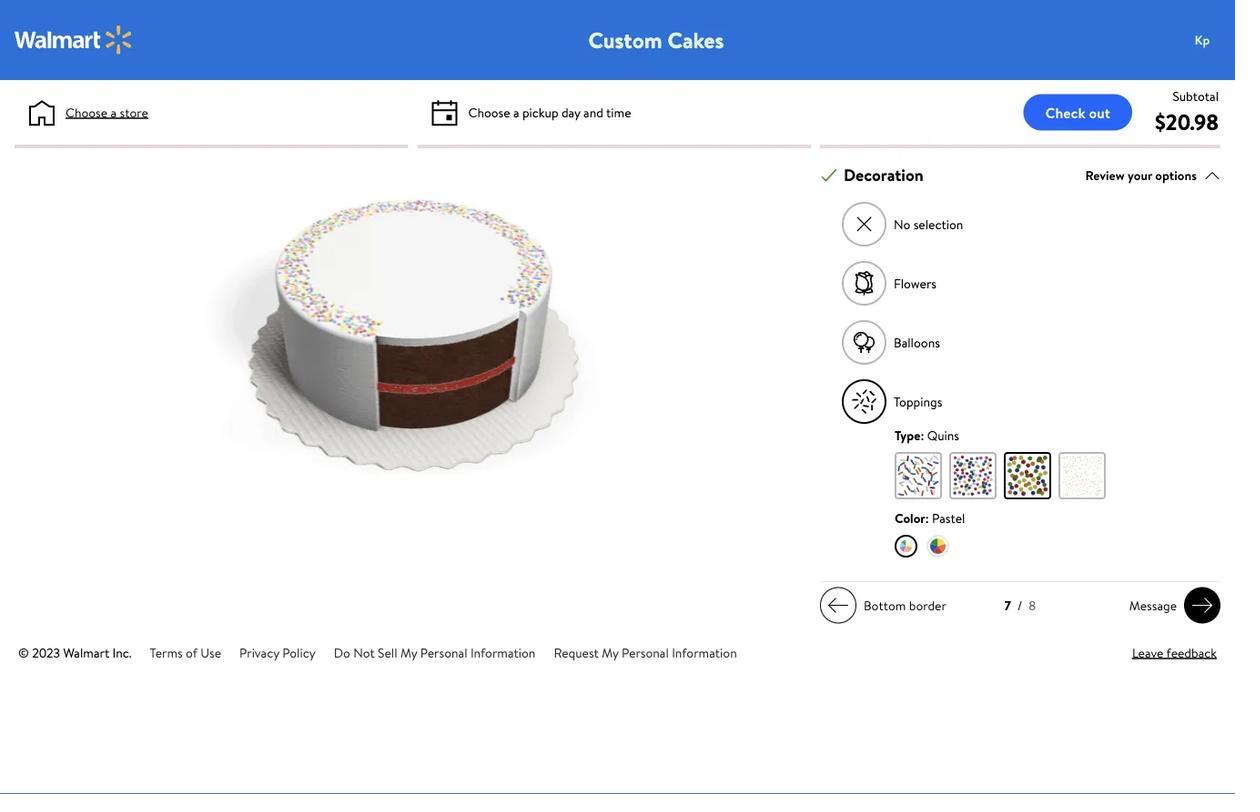 Task type: vqa. For each thing, say whether or not it's contained in the screenshot.
Walmart at the bottom left of page
yes



Task type: describe. For each thing, give the bounding box(es) containing it.
custom cakes
[[588, 25, 724, 55]]

bottom border link
[[820, 588, 954, 624]]

store
[[120, 103, 148, 121]]

bottom
[[864, 597, 906, 614]]

pickup
[[522, 103, 558, 121]]

flowers
[[894, 275, 937, 292]]

2 my from the left
[[602, 644, 619, 662]]

no
[[894, 215, 910, 233]]

2 personal from the left
[[622, 644, 669, 662]]

message
[[1129, 597, 1177, 614]]

check
[[1045, 102, 1086, 122]]

day
[[562, 103, 580, 121]]

quins
[[927, 427, 959, 444]]

privacy policy
[[239, 644, 315, 662]]

not
[[353, 644, 375, 662]]

choose a pickup day and time
[[468, 103, 631, 121]]

leave feedback button
[[1132, 644, 1217, 663]]

8
[[1029, 597, 1036, 615]]

review your options element
[[1085, 166, 1197, 185]]

terms of use
[[150, 644, 221, 662]]

your
[[1128, 166, 1152, 184]]

1 personal from the left
[[420, 644, 467, 662]]

7
[[1005, 597, 1011, 615]]

kp button
[[1184, 22, 1235, 58]]

©
[[18, 644, 29, 662]]

color : pastel
[[895, 509, 965, 527]]

: for color
[[925, 509, 929, 527]]

color
[[895, 509, 925, 527]]

and
[[583, 103, 603, 121]]

time
[[606, 103, 631, 121]]

type
[[895, 427, 920, 444]]

review your options
[[1085, 166, 1197, 184]]

terms
[[150, 644, 183, 662]]

request my personal information link
[[554, 644, 737, 662]]

cakes
[[667, 25, 724, 55]]

out
[[1089, 102, 1110, 122]]

kp
[[1195, 31, 1210, 49]]

1 information from the left
[[470, 644, 536, 662]]

remove image
[[854, 214, 874, 235]]

feedback
[[1166, 644, 1217, 662]]

policy
[[282, 644, 315, 662]]

icon for continue arrow image inside bottom border link
[[827, 595, 849, 617]]

: for type
[[920, 427, 924, 444]]

2 information from the left
[[672, 644, 737, 662]]

a for store
[[111, 103, 117, 121]]

sell
[[378, 644, 397, 662]]

subtotal
[[1173, 87, 1219, 105]]



Task type: locate. For each thing, give the bounding box(es) containing it.
walmart
[[63, 644, 109, 662]]

privacy policy link
[[239, 644, 315, 662]]

pastel
[[932, 509, 965, 527]]

choose left 'store'
[[66, 103, 108, 121]]

icon for continue arrow image inside message link
[[1191, 595, 1213, 617]]

check out
[[1045, 102, 1110, 122]]

information
[[470, 644, 536, 662], [672, 644, 737, 662]]

a for pickup
[[513, 103, 519, 121]]

2 icon for continue arrow image from the left
[[1191, 595, 1213, 617]]

2 choose from the left
[[468, 103, 510, 121]]

a left 'store'
[[111, 103, 117, 121]]

: left pastel
[[925, 509, 929, 527]]

:
[[920, 427, 924, 444], [925, 509, 929, 527]]

a left pickup
[[513, 103, 519, 121]]

2023
[[32, 644, 60, 662]]

leave
[[1132, 644, 1164, 662]]

1 vertical spatial :
[[925, 509, 929, 527]]

my
[[400, 644, 417, 662], [602, 644, 619, 662]]

use
[[201, 644, 221, 662]]

1 choose from the left
[[66, 103, 108, 121]]

ok image
[[821, 167, 837, 184]]

my right sell
[[400, 644, 417, 662]]

no selection
[[894, 215, 963, 233]]

$20.98
[[1155, 106, 1219, 137]]

balloons
[[894, 334, 940, 351]]

1 my from the left
[[400, 644, 417, 662]]

1 icon for continue arrow image from the left
[[827, 595, 849, 617]]

1 a from the left
[[111, 103, 117, 121]]

1 horizontal spatial information
[[672, 644, 737, 662]]

decoration
[[844, 164, 923, 187]]

a
[[111, 103, 117, 121], [513, 103, 519, 121]]

1 horizontal spatial :
[[925, 509, 929, 527]]

up arrow image
[[1204, 167, 1220, 184]]

/
[[1018, 597, 1022, 615]]

personal right request
[[622, 644, 669, 662]]

icon for continue arrow image up feedback
[[1191, 595, 1213, 617]]

0 horizontal spatial my
[[400, 644, 417, 662]]

choose a store
[[66, 103, 148, 121]]

1 horizontal spatial icon for continue arrow image
[[1191, 595, 1213, 617]]

0 vertical spatial :
[[920, 427, 924, 444]]

choose a store link
[[66, 103, 148, 122]]

0 horizontal spatial information
[[470, 644, 536, 662]]

request my personal information
[[554, 644, 737, 662]]

choose for choose a store
[[66, 103, 108, 121]]

review
[[1085, 166, 1125, 184]]

0 horizontal spatial choose
[[66, 103, 108, 121]]

© 2023 walmart inc.
[[18, 644, 132, 662]]

: left quins
[[920, 427, 924, 444]]

1 horizontal spatial choose
[[468, 103, 510, 121]]

icon for continue arrow image
[[827, 595, 849, 617], [1191, 595, 1213, 617]]

do not sell my personal information
[[334, 644, 536, 662]]

message link
[[1122, 588, 1220, 624]]

0 horizontal spatial personal
[[420, 644, 467, 662]]

icon for continue arrow image left bottom at the right bottom of page
[[827, 595, 849, 617]]

border
[[909, 597, 946, 614]]

check out button
[[1023, 94, 1132, 131]]

personal right sell
[[420, 644, 467, 662]]

privacy
[[239, 644, 279, 662]]

0 horizontal spatial icon for continue arrow image
[[827, 595, 849, 617]]

custom
[[588, 25, 662, 55]]

of
[[186, 644, 198, 662]]

1 horizontal spatial my
[[602, 644, 619, 662]]

inc.
[[112, 644, 132, 662]]

back to walmart.com image
[[15, 25, 133, 55]]

do not sell my personal information link
[[334, 644, 536, 662]]

options
[[1155, 166, 1197, 184]]

subtotal $20.98
[[1155, 87, 1219, 137]]

bottom border
[[864, 597, 946, 614]]

0 horizontal spatial :
[[920, 427, 924, 444]]

choose for choose a pickup day and time
[[468, 103, 510, 121]]

0 horizontal spatial a
[[111, 103, 117, 121]]

2 a from the left
[[513, 103, 519, 121]]

leave feedback
[[1132, 644, 1217, 662]]

choose left pickup
[[468, 103, 510, 121]]

type : quins
[[895, 427, 959, 444]]

choose
[[66, 103, 108, 121], [468, 103, 510, 121]]

1 horizontal spatial a
[[513, 103, 519, 121]]

personal
[[420, 644, 467, 662], [622, 644, 669, 662]]

terms of use link
[[150, 644, 221, 662]]

toppings
[[894, 393, 942, 411]]

review your options link
[[1085, 163, 1220, 188]]

selection
[[913, 215, 963, 233]]

request
[[554, 644, 599, 662]]

7 / 8
[[1005, 597, 1036, 615]]

do
[[334, 644, 350, 662]]

my right request
[[602, 644, 619, 662]]

1 horizontal spatial personal
[[622, 644, 669, 662]]



